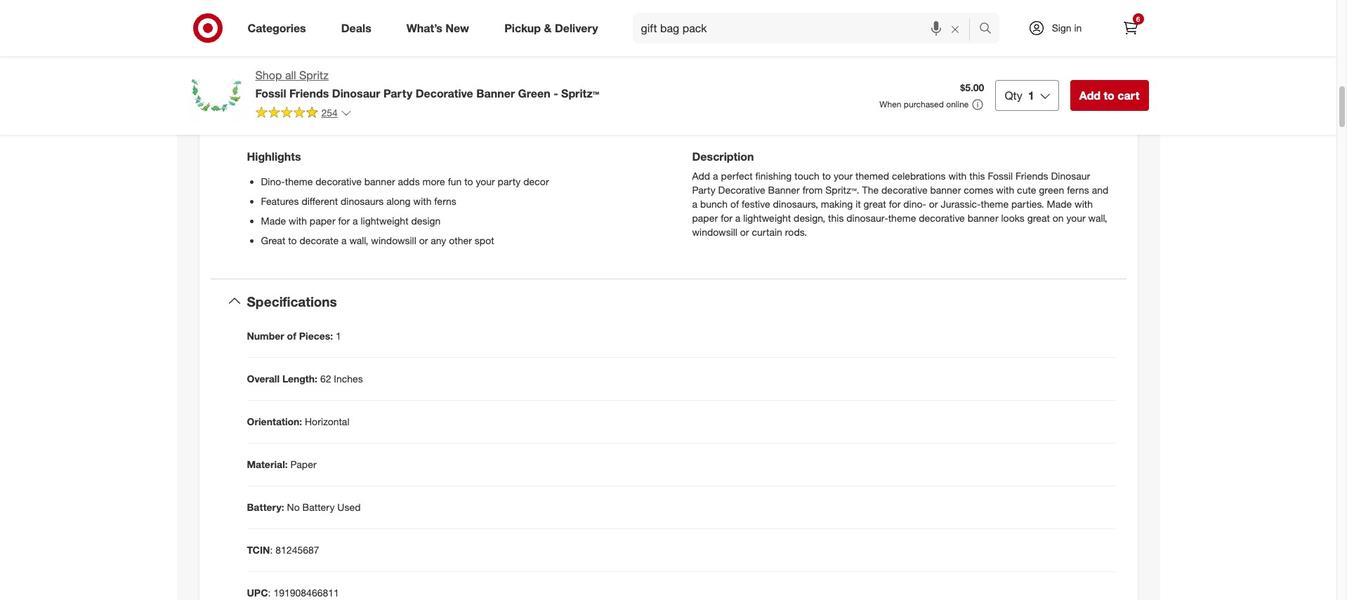 Task type: locate. For each thing, give the bounding box(es) containing it.
add down description
[[692, 170, 710, 182]]

2 horizontal spatial for
[[889, 198, 901, 210]]

or left the curtain
[[740, 226, 749, 238]]

your
[[834, 170, 853, 182], [476, 175, 495, 187], [1067, 212, 1086, 224]]

wall, down and
[[1089, 212, 1107, 224]]

0 vertical spatial :
[[270, 545, 273, 557]]

0 vertical spatial theme
[[285, 175, 313, 187]]

pickup
[[504, 21, 541, 35]]

lightweight inside description add a perfect finishing touch to your themed celebrations with this fossil friends dinosaur party decorative banner from spritz™. the decorative banner comes with cute green ferns and a bunch of festive dinosaurs, making it great for dino- or jurassic-theme parties. made with paper for a lightweight design, this dinosaur-theme decorative banner looks great on your wall, windowsill or curtain rods.
[[743, 212, 791, 224]]

add to cart button
[[1070, 80, 1149, 111]]

0 horizontal spatial great
[[864, 198, 886, 210]]

0 vertical spatial this
[[661, 56, 689, 76]]

0 horizontal spatial for
[[338, 215, 350, 227]]

shop
[[255, 68, 282, 82]]

-
[[554, 86, 558, 100]]

1 vertical spatial made
[[261, 215, 286, 227]]

0 horizontal spatial your
[[476, 175, 495, 187]]

0 vertical spatial great
[[864, 198, 886, 210]]

0 horizontal spatial this
[[661, 56, 689, 76]]

battery:
[[247, 502, 284, 514]]

1 vertical spatial wall,
[[349, 234, 368, 246]]

with down "features"
[[289, 215, 307, 227]]

parties.
[[1012, 198, 1044, 210]]

0 horizontal spatial 1
[[336, 330, 341, 342]]

qty
[[1005, 89, 1023, 103]]

lightweight up the curtain
[[743, 212, 791, 224]]

spot
[[475, 234, 494, 246]]

0 vertical spatial banner
[[476, 86, 515, 100]]

a
[[713, 170, 718, 182], [692, 198, 698, 210], [735, 212, 741, 224], [353, 215, 358, 227], [341, 234, 347, 246]]

1 horizontal spatial banner
[[768, 184, 800, 196]]

0 horizontal spatial friends
[[289, 86, 329, 100]]

decorate
[[300, 234, 339, 246]]

made up on
[[1047, 198, 1072, 210]]

paper inside description add a perfect finishing touch to your themed celebrations with this fossil friends dinosaur party decorative banner from spritz™. the decorative banner comes with cute green ferns and a bunch of festive dinosaurs, making it great for dino- or jurassic-theme parties. made with paper for a lightweight design, this dinosaur-theme decorative banner looks great on your wall, windowsill or curtain rods.
[[692, 212, 718, 224]]

green
[[518, 86, 551, 100]]

theme down dino-
[[888, 212, 916, 224]]

1 vertical spatial great
[[1027, 212, 1050, 224]]

to right touch
[[822, 170, 831, 182]]

0 vertical spatial add
[[1079, 89, 1101, 103]]

sign in
[[1052, 22, 1082, 34]]

0 horizontal spatial made
[[261, 215, 286, 227]]

to
[[1104, 89, 1115, 103], [822, 170, 831, 182], [464, 175, 473, 187], [288, 234, 297, 246]]

decorative
[[316, 175, 362, 187], [882, 184, 928, 196], [919, 212, 965, 224]]

1 horizontal spatial wall,
[[1089, 212, 1107, 224]]

0 vertical spatial wall,
[[1089, 212, 1107, 224]]

$5.00
[[960, 82, 984, 94]]

0 horizontal spatial paper
[[310, 215, 335, 227]]

:
[[270, 545, 273, 557], [268, 587, 271, 599]]

banner up dinosaurs
[[364, 175, 395, 187]]

great
[[864, 198, 886, 210], [1027, 212, 1050, 224]]

ferns left and
[[1067, 184, 1089, 196]]

bunch
[[700, 198, 728, 210]]

search
[[973, 22, 1006, 36]]

1 vertical spatial decorative
[[718, 184, 765, 196]]

details
[[247, 113, 291, 129]]

for left dino-
[[889, 198, 901, 210]]

1 vertical spatial party
[[692, 184, 716, 196]]

for down bunch
[[721, 212, 733, 224]]

tcin
[[247, 545, 270, 557]]

friends inside 'shop all spritz fossil friends dinosaur party decorative banner green - spritz™'
[[289, 86, 329, 100]]

touch
[[795, 170, 820, 182]]

or left any
[[419, 234, 428, 246]]

1 vertical spatial of
[[287, 330, 296, 342]]

decorative down perfect
[[718, 184, 765, 196]]

: left 191908466811
[[268, 587, 271, 599]]

length:
[[282, 373, 318, 385]]

banner
[[476, 86, 515, 100], [768, 184, 800, 196]]

paper
[[291, 459, 317, 471]]

design
[[411, 215, 441, 227]]

new
[[446, 21, 469, 35]]

0 horizontal spatial lightweight
[[361, 215, 409, 227]]

banner down jurassic-
[[968, 212, 999, 224]]

decorative inside description add a perfect finishing touch to your themed celebrations with this fossil friends dinosaur party decorative banner from spritz™. the decorative banner comes with cute green ferns and a bunch of festive dinosaurs, making it great for dino- or jurassic-theme parties. made with paper for a lightweight design, this dinosaur-theme decorative banner looks great on your wall, windowsill or curtain rods.
[[718, 184, 765, 196]]

material:
[[247, 459, 288, 471]]

orientation: horizontal
[[247, 416, 349, 428]]

dinosaurs
[[341, 195, 384, 207]]

banner inside description add a perfect finishing touch to your themed celebrations with this fossil friends dinosaur party decorative banner from spritz™. the decorative banner comes with cute green ferns and a bunch of festive dinosaurs, making it great for dino- or jurassic-theme parties. made with paper for a lightweight design, this dinosaur-theme decorative banner looks great on your wall, windowsill or curtain rods.
[[768, 184, 800, 196]]

1 horizontal spatial dinosaur
[[1051, 170, 1090, 182]]

great down the
[[864, 198, 886, 210]]

add
[[1079, 89, 1101, 103], [692, 170, 710, 182]]

friends up cute
[[1016, 170, 1048, 182]]

pickup & delivery
[[504, 21, 598, 35]]

your left party
[[476, 175, 495, 187]]

this down making
[[828, 212, 844, 224]]

2 horizontal spatial this
[[970, 170, 985, 182]]

lightweight
[[743, 212, 791, 224], [361, 215, 409, 227]]

dinosaur up 254
[[332, 86, 380, 100]]

friends down spritz
[[289, 86, 329, 100]]

windowsill down bunch
[[692, 226, 738, 238]]

overall length: 62 inches
[[247, 373, 363, 385]]

add to cart
[[1079, 89, 1140, 103]]

sign in link
[[1016, 13, 1104, 44]]

1 vertical spatial friends
[[1016, 170, 1048, 182]]

1 horizontal spatial fossil
[[988, 170, 1013, 182]]

number
[[247, 330, 284, 342]]

this left item
[[661, 56, 689, 76]]

1 horizontal spatial made
[[1047, 198, 1072, 210]]

0 vertical spatial dinosaur
[[332, 86, 380, 100]]

great to decorate a wall, windowsill or any other spot
[[261, 234, 494, 246]]

0 horizontal spatial fossil
[[255, 86, 286, 100]]

1 horizontal spatial ferns
[[1067, 184, 1089, 196]]

1 vertical spatial fossil
[[988, 170, 1013, 182]]

wall, down made with paper for a lightweight design
[[349, 234, 368, 246]]

ferns
[[1067, 184, 1089, 196], [434, 195, 456, 207]]

add inside description add a perfect finishing touch to your themed celebrations with this fossil friends dinosaur party decorative banner from spritz™. the decorative banner comes with cute green ferns and a bunch of festive dinosaurs, making it great for dino- or jurassic-theme parties. made with paper for a lightweight design, this dinosaur-theme decorative banner looks great on your wall, windowsill or curtain rods.
[[692, 170, 710, 182]]

your right on
[[1067, 212, 1086, 224]]

decorative down what's new link
[[416, 86, 473, 100]]

party
[[498, 175, 521, 187]]

1 horizontal spatial friends
[[1016, 170, 1048, 182]]

fossil down the shop
[[255, 86, 286, 100]]

paper down "different"
[[310, 215, 335, 227]]

paper
[[692, 212, 718, 224], [310, 215, 335, 227]]

banner left green
[[476, 86, 515, 100]]

features
[[261, 195, 299, 207]]

banner up jurassic-
[[930, 184, 961, 196]]

fossil
[[255, 86, 286, 100], [988, 170, 1013, 182]]

great
[[261, 234, 285, 246]]

it
[[856, 198, 861, 210]]

1 horizontal spatial this
[[828, 212, 844, 224]]

rods.
[[785, 226, 807, 238]]

1 horizontal spatial add
[[1079, 89, 1101, 103]]

made
[[1047, 198, 1072, 210], [261, 215, 286, 227]]

with up "comes"
[[949, 170, 967, 182]]

0 horizontal spatial banner
[[476, 86, 515, 100]]

wall,
[[1089, 212, 1107, 224], [349, 234, 368, 246]]

a left bunch
[[692, 198, 698, 210]]

dinosaur up green
[[1051, 170, 1090, 182]]

1 vertical spatial dinosaur
[[1051, 170, 1090, 182]]

1 horizontal spatial windowsill
[[692, 226, 738, 238]]

0 vertical spatial friends
[[289, 86, 329, 100]]

to left cart at the right
[[1104, 89, 1115, 103]]

of
[[731, 198, 739, 210], [287, 330, 296, 342]]

0 vertical spatial made
[[1047, 198, 1072, 210]]

material: paper
[[247, 459, 317, 471]]

1 right the pieces:
[[336, 330, 341, 342]]

1 horizontal spatial theme
[[888, 212, 916, 224]]

62
[[320, 373, 331, 385]]

making
[[821, 198, 853, 210]]

0 vertical spatial 1
[[1028, 89, 1034, 103]]

1 horizontal spatial of
[[731, 198, 739, 210]]

0 horizontal spatial or
[[419, 234, 428, 246]]

to inside button
[[1104, 89, 1115, 103]]

paper down bunch
[[692, 212, 718, 224]]

1 horizontal spatial party
[[692, 184, 716, 196]]

orientation:
[[247, 416, 302, 428]]

made up great
[[261, 215, 286, 227]]

about
[[610, 56, 656, 76]]

0 vertical spatial fossil
[[255, 86, 286, 100]]

fossil up "comes"
[[988, 170, 1013, 182]]

decorative up dino-
[[882, 184, 928, 196]]

friends
[[289, 86, 329, 100], [1016, 170, 1048, 182]]

purchased
[[904, 99, 944, 110]]

0 vertical spatial decorative
[[416, 86, 473, 100]]

1 vertical spatial banner
[[768, 184, 800, 196]]

for
[[889, 198, 901, 210], [721, 212, 733, 224], [338, 215, 350, 227]]

add left cart at the right
[[1079, 89, 1101, 103]]

in
[[1074, 22, 1082, 34]]

or right dino-
[[929, 198, 938, 210]]

0 horizontal spatial party
[[384, 86, 413, 100]]

: left 81245687
[[270, 545, 273, 557]]

1 vertical spatial theme
[[981, 198, 1009, 210]]

1 vertical spatial :
[[268, 587, 271, 599]]

theme down "comes"
[[981, 198, 1009, 210]]

ferns down fun
[[434, 195, 456, 207]]

with
[[949, 170, 967, 182], [996, 184, 1014, 196], [413, 195, 432, 207], [1075, 198, 1093, 210], [289, 215, 307, 227]]

great down the 'parties.'
[[1027, 212, 1050, 224]]

this up "comes"
[[970, 170, 985, 182]]

of right bunch
[[731, 198, 739, 210]]

1 vertical spatial add
[[692, 170, 710, 182]]

0 horizontal spatial of
[[287, 330, 296, 342]]

1 horizontal spatial great
[[1027, 212, 1050, 224]]

theme
[[285, 175, 313, 187], [981, 198, 1009, 210], [888, 212, 916, 224]]

lightweight up great to decorate a wall, windowsill or any other spot
[[361, 215, 409, 227]]

0 horizontal spatial windowsill
[[371, 234, 416, 246]]

any
[[431, 234, 446, 246]]

0 horizontal spatial theme
[[285, 175, 313, 187]]

0 horizontal spatial add
[[692, 170, 710, 182]]

1 horizontal spatial paper
[[692, 212, 718, 224]]

this
[[661, 56, 689, 76], [970, 170, 985, 182], [828, 212, 844, 224]]

battery
[[302, 502, 335, 514]]

0 horizontal spatial wall,
[[349, 234, 368, 246]]

of left the pieces:
[[287, 330, 296, 342]]

dinosaur inside 'shop all spritz fossil friends dinosaur party decorative banner green - spritz™'
[[332, 86, 380, 100]]

0 horizontal spatial ferns
[[434, 195, 456, 207]]

theme up "features"
[[285, 175, 313, 187]]

: for upc
[[268, 587, 271, 599]]

1 horizontal spatial lightweight
[[743, 212, 791, 224]]

0 vertical spatial party
[[384, 86, 413, 100]]

friends inside description add a perfect finishing touch to your themed celebrations with this fossil friends dinosaur party decorative banner from spritz™. the decorative banner comes with cute green ferns and a bunch of festive dinosaurs, making it great for dino- or jurassic-theme parties. made with paper for a lightweight design, this dinosaur-theme decorative banner looks great on your wall, windowsill or curtain rods.
[[1016, 170, 1048, 182]]

fossil inside 'shop all spritz fossil friends dinosaur party decorative banner green - spritz™'
[[255, 86, 286, 100]]

or
[[929, 198, 938, 210], [740, 226, 749, 238], [419, 234, 428, 246]]

0 vertical spatial of
[[731, 198, 739, 210]]

191908466811
[[274, 587, 339, 599]]

windowsill down design
[[371, 234, 416, 246]]

0 horizontal spatial decorative
[[416, 86, 473, 100]]

your up spritz™.
[[834, 170, 853, 182]]

2 horizontal spatial your
[[1067, 212, 1086, 224]]

1 horizontal spatial decorative
[[718, 184, 765, 196]]

1 right 'qty'
[[1028, 89, 1034, 103]]

tcin : 81245687
[[247, 545, 319, 557]]

banner down "finishing"
[[768, 184, 800, 196]]

made with paper for a lightweight design
[[261, 215, 441, 227]]

0 horizontal spatial dinosaur
[[332, 86, 380, 100]]

to inside description add a perfect finishing touch to your themed celebrations with this fossil friends dinosaur party decorative banner from spritz™. the decorative banner comes with cute green ferns and a bunch of festive dinosaurs, making it great for dino- or jurassic-theme parties. made with paper for a lightweight design, this dinosaur-theme decorative banner looks great on your wall, windowsill or curtain rods.
[[822, 170, 831, 182]]

features different dinosaurs along with ferns
[[261, 195, 456, 207]]

for down the 'features different dinosaurs along with ferns'
[[338, 215, 350, 227]]

banner inside 'shop all spritz fossil friends dinosaur party decorative banner green - spritz™'
[[476, 86, 515, 100]]

delivery
[[555, 21, 598, 35]]

81245687
[[276, 545, 319, 557]]



Task type: describe. For each thing, give the bounding box(es) containing it.
with up design
[[413, 195, 432, 207]]

when
[[880, 99, 902, 110]]

looks
[[1001, 212, 1025, 224]]

decorative down jurassic-
[[919, 212, 965, 224]]

fossil inside description add a perfect finishing touch to your themed celebrations with this fossil friends dinosaur party decorative banner from spritz™. the decorative banner comes with cute green ferns and a bunch of festive dinosaurs, making it great for dino- or jurassic-theme parties. made with paper for a lightweight design, this dinosaur-theme decorative banner looks great on your wall, windowsill or curtain rods.
[[988, 170, 1013, 182]]

2 vertical spatial this
[[828, 212, 844, 224]]

item
[[693, 56, 727, 76]]

deals link
[[329, 13, 389, 44]]

dino-
[[904, 198, 926, 210]]

from
[[803, 184, 823, 196]]

festive
[[742, 198, 770, 210]]

pieces:
[[299, 330, 333, 342]]

horizontal
[[305, 416, 349, 428]]

different
[[302, 195, 338, 207]]

shop all spritz fossil friends dinosaur party decorative banner green - spritz™
[[255, 68, 599, 100]]

with left cute
[[996, 184, 1014, 196]]

image of fossil friends dinosaur party decorative banner green - spritz™ image
[[188, 67, 244, 124]]

of inside description add a perfect finishing touch to your themed celebrations with this fossil friends dinosaur party decorative banner from spritz™. the decorative banner comes with cute green ferns and a bunch of festive dinosaurs, making it great for dino- or jurassic-theme parties. made with paper for a lightweight design, this dinosaur-theme decorative banner looks great on your wall, windowsill or curtain rods.
[[731, 198, 739, 210]]

what's new link
[[395, 13, 487, 44]]

fun
[[448, 175, 462, 187]]

number of pieces: 1
[[247, 330, 341, 342]]

themed
[[856, 170, 889, 182]]

1 vertical spatial 1
[[336, 330, 341, 342]]

jurassic-
[[941, 198, 981, 210]]

windowsill inside description add a perfect finishing touch to your themed celebrations with this fossil friends dinosaur party decorative banner from spritz™. the decorative banner comes with cute green ferns and a bunch of festive dinosaurs, making it great for dino- or jurassic-theme parties. made with paper for a lightweight design, this dinosaur-theme decorative banner looks great on your wall, windowsill or curtain rods.
[[692, 226, 738, 238]]

highlights
[[247, 149, 301, 163]]

0 horizontal spatial banner
[[364, 175, 395, 187]]

categories
[[248, 21, 306, 35]]

design,
[[794, 212, 826, 224]]

used
[[337, 502, 361, 514]]

along
[[386, 195, 411, 207]]

2 horizontal spatial theme
[[981, 198, 1009, 210]]

to right fun
[[464, 175, 473, 187]]

curtain
[[752, 226, 782, 238]]

2 horizontal spatial or
[[929, 198, 938, 210]]

specifications
[[247, 293, 337, 309]]

online
[[946, 99, 969, 110]]

sign
[[1052, 22, 1072, 34]]

dinosaur inside description add a perfect finishing touch to your themed celebrations with this fossil friends dinosaur party decorative banner from spritz™. the decorative banner comes with cute green ferns and a bunch of festive dinosaurs, making it great for dino- or jurassic-theme parties. made with paper for a lightweight design, this dinosaur-theme decorative banner looks great on your wall, windowsill or curtain rods.
[[1051, 170, 1090, 182]]

inches
[[334, 373, 363, 385]]

upc
[[247, 587, 268, 599]]

all
[[285, 68, 296, 82]]

6 link
[[1115, 13, 1146, 44]]

decorative up "different"
[[316, 175, 362, 187]]

wall, inside description add a perfect finishing touch to your themed celebrations with this fossil friends dinosaur party decorative banner from spritz™. the decorative banner comes with cute green ferns and a bunch of festive dinosaurs, making it great for dino- or jurassic-theme parties. made with paper for a lightweight design, this dinosaur-theme decorative banner looks great on your wall, windowsill or curtain rods.
[[1089, 212, 1107, 224]]

what's new
[[407, 21, 469, 35]]

other
[[449, 234, 472, 246]]

what's
[[407, 21, 442, 35]]

1 horizontal spatial your
[[834, 170, 853, 182]]

a down made with paper for a lightweight design
[[341, 234, 347, 246]]

dino-
[[261, 175, 285, 187]]

cute
[[1017, 184, 1036, 196]]

to right great
[[288, 234, 297, 246]]

specifications button
[[210, 279, 1126, 324]]

more
[[423, 175, 445, 187]]

description
[[692, 149, 754, 163]]

dinosaurs,
[[773, 198, 818, 210]]

spritz
[[299, 68, 329, 82]]

spritz™
[[561, 86, 599, 100]]

upc : 191908466811
[[247, 587, 339, 599]]

made inside description add a perfect finishing touch to your themed celebrations with this fossil friends dinosaur party decorative banner from spritz™. the decorative banner comes with cute green ferns and a bunch of festive dinosaurs, making it great for dino- or jurassic-theme parties. made with paper for a lightweight design, this dinosaur-theme decorative banner looks great on your wall, windowsill or curtain rods.
[[1047, 198, 1072, 210]]

categories link
[[236, 13, 324, 44]]

adds
[[398, 175, 420, 187]]

1 horizontal spatial 1
[[1028, 89, 1034, 103]]

party inside 'shop all spritz fossil friends dinosaur party decorative banner green - spritz™'
[[384, 86, 413, 100]]

perfect
[[721, 170, 753, 182]]

search button
[[973, 13, 1006, 46]]

: for tcin
[[270, 545, 273, 557]]

&
[[544, 21, 552, 35]]

celebrations
[[892, 170, 946, 182]]

party inside description add a perfect finishing touch to your themed celebrations with this fossil friends dinosaur party decorative banner from spritz™. the decorative banner comes with cute green ferns and a bunch of festive dinosaurs, making it great for dino- or jurassic-theme parties. made with paper for a lightweight design, this dinosaur-theme decorative banner looks great on your wall, windowsill or curtain rods.
[[692, 184, 716, 196]]

details button
[[210, 99, 1126, 144]]

add inside button
[[1079, 89, 1101, 103]]

2 vertical spatial theme
[[888, 212, 916, 224]]

dinosaur-
[[847, 212, 888, 224]]

1 vertical spatial this
[[970, 170, 985, 182]]

ferns inside description add a perfect finishing touch to your themed celebrations with this fossil friends dinosaur party decorative banner from spritz™. the decorative banner comes with cute green ferns and a bunch of festive dinosaurs, making it great for dino- or jurassic-theme parties. made with paper for a lightweight design, this dinosaur-theme decorative banner looks great on your wall, windowsill or curtain rods.
[[1067, 184, 1089, 196]]

254 link
[[255, 106, 352, 122]]

overall
[[247, 373, 280, 385]]

1 horizontal spatial or
[[740, 226, 749, 238]]

1 horizontal spatial for
[[721, 212, 733, 224]]

with down and
[[1075, 198, 1093, 210]]

decorative inside 'shop all spritz fossil friends dinosaur party decorative banner green - spritz™'
[[416, 86, 473, 100]]

254
[[321, 107, 338, 119]]

a down description
[[713, 170, 718, 182]]

1 horizontal spatial banner
[[930, 184, 961, 196]]

the
[[862, 184, 879, 196]]

dino-theme decorative banner adds more fun to your party decor
[[261, 175, 549, 187]]

about this item
[[610, 56, 727, 76]]

green
[[1039, 184, 1064, 196]]

a down perfect
[[735, 212, 741, 224]]

when purchased online
[[880, 99, 969, 110]]

What can we help you find? suggestions appear below search field
[[633, 13, 982, 44]]

no
[[287, 502, 300, 514]]

and
[[1092, 184, 1109, 196]]

battery: no battery used
[[247, 502, 361, 514]]

description add a perfect finishing touch to your themed celebrations with this fossil friends dinosaur party decorative banner from spritz™. the decorative banner comes with cute green ferns and a bunch of festive dinosaurs, making it great for dino- or jurassic-theme parties. made with paper for a lightweight design, this dinosaur-theme decorative banner looks great on your wall, windowsill or curtain rods.
[[692, 149, 1109, 238]]

decor
[[523, 175, 549, 187]]

deals
[[341, 21, 371, 35]]

6
[[1136, 15, 1140, 23]]

a down the 'features different dinosaurs along with ferns'
[[353, 215, 358, 227]]

2 horizontal spatial banner
[[968, 212, 999, 224]]



Task type: vqa. For each thing, say whether or not it's contained in the screenshot.
bottommost Decorative
yes



